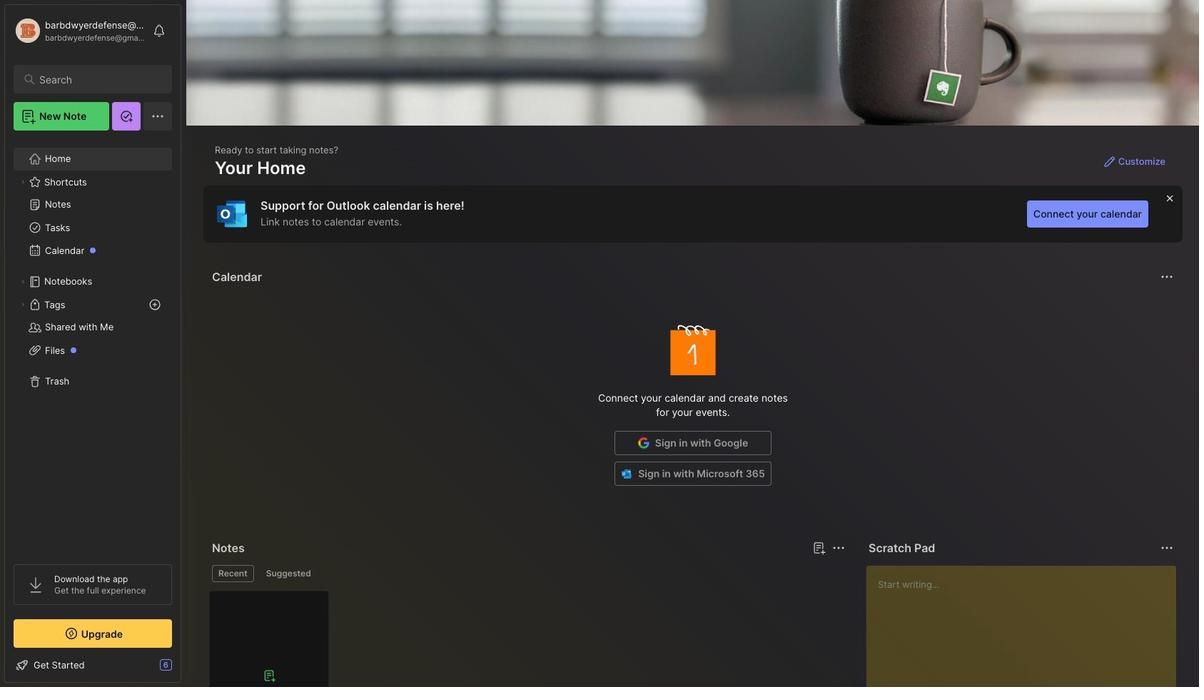 Task type: vqa. For each thing, say whether or not it's contained in the screenshot.
Reset
no



Task type: locate. For each thing, give the bounding box(es) containing it.
tab list
[[212, 566, 843, 583]]

none search field inside main element
[[39, 71, 159, 88]]

expand notebooks image
[[19, 278, 27, 286]]

0 horizontal spatial tab
[[212, 566, 254, 583]]

Start writing… text field
[[878, 566, 1176, 688]]

1 horizontal spatial tab
[[260, 566, 318, 583]]

1 vertical spatial more actions field
[[829, 538, 849, 558]]

tree inside main element
[[5, 139, 181, 552]]

tree
[[5, 139, 181, 552]]

0 vertical spatial more actions field
[[1158, 267, 1178, 287]]

click to collapse image
[[180, 661, 191, 678]]

0 horizontal spatial more actions field
[[829, 538, 849, 558]]

tab
[[212, 566, 254, 583], [260, 566, 318, 583]]

more actions image
[[831, 540, 848, 557]]

More actions field
[[1158, 267, 1178, 287], [829, 538, 849, 558]]

None search field
[[39, 71, 159, 88]]



Task type: describe. For each thing, give the bounding box(es) containing it.
Account field
[[14, 16, 146, 45]]

2 tab from the left
[[260, 566, 318, 583]]

1 horizontal spatial more actions field
[[1158, 267, 1178, 287]]

1 tab from the left
[[212, 566, 254, 583]]

Search text field
[[39, 73, 159, 86]]

more actions image
[[1159, 269, 1176, 286]]

expand tags image
[[19, 301, 27, 309]]

main element
[[0, 0, 186, 688]]

Help and Learning task checklist field
[[5, 654, 181, 677]]



